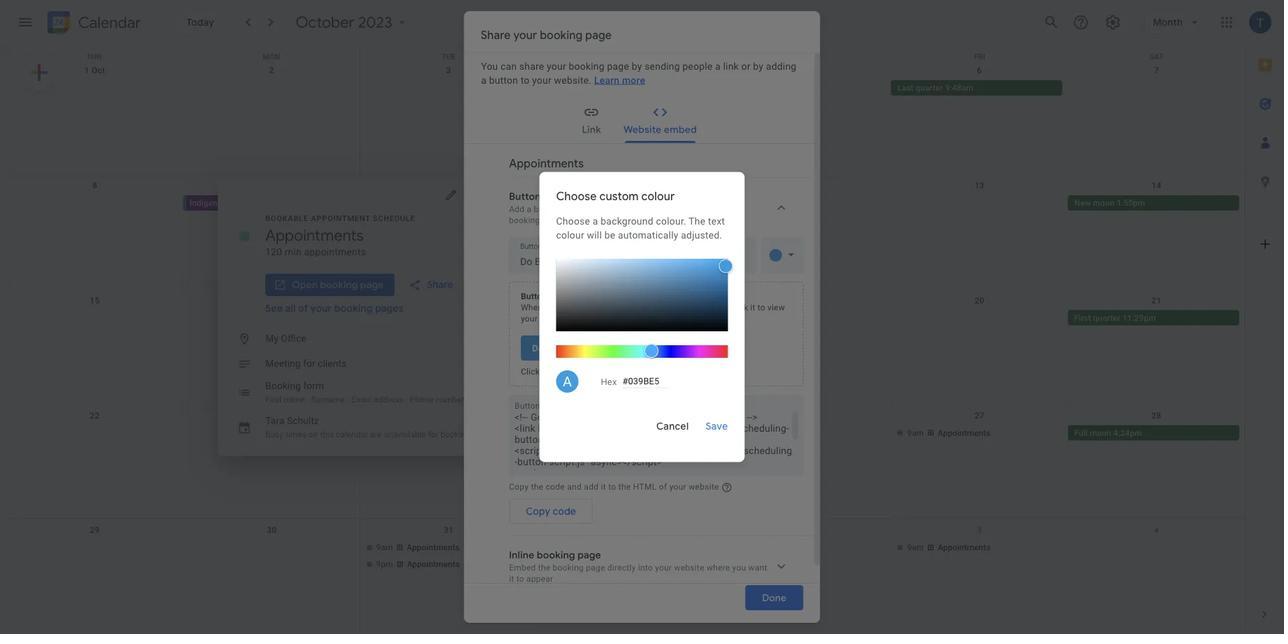 Task type: locate. For each thing, give the bounding box(es) containing it.
2 horizontal spatial it
[[750, 303, 755, 312]]

for up "form"
[[303, 358, 315, 370]]

it for add
[[601, 482, 606, 492]]

row
[[6, 45, 1245, 61], [6, 59, 1245, 174], [6, 174, 1245, 290], [6, 290, 1245, 405], [6, 405, 1245, 520], [6, 520, 1245, 635]]

code
[[542, 401, 561, 411], [545, 482, 565, 492], [552, 505, 576, 517]]

button down you
[[489, 74, 518, 86]]

booking down open booking page
[[334, 303, 373, 315]]

new
[[1074, 198, 1091, 208]]

None text field
[[623, 375, 668, 388]]

booking up share
[[540, 28, 583, 42]]

custom
[[599, 189, 639, 203]]

row containing 24
[[6, 405, 1245, 520]]

slider
[[556, 259, 733, 332]]

save button
[[700, 409, 734, 445]]

button inside button preview when you add this button to your website, visitors can click it to view your booking page in a pop-up window
[[594, 303, 618, 312]]

quarter left 11:29pm
[[1093, 313, 1121, 323]]

appointment
[[311, 214, 370, 223], [584, 343, 639, 354]]

0 horizontal spatial this
[[320, 430, 334, 440]]

the right click
[[542, 367, 554, 377]]

a inside choose a background colour. the text colour will be automatically adjusted.
[[593, 215, 598, 227]]

0 horizontal spatial 3
[[446, 66, 451, 75]]

1 horizontal spatial add
[[584, 482, 598, 492]]

4 row from the top
[[6, 290, 1245, 405]]

booking
[[265, 381, 301, 392]]

appointments inside appointments button
[[761, 543, 814, 553]]

0 horizontal spatial button
[[489, 74, 518, 86]]

of inside share your booking page dialog
[[659, 482, 667, 492]]

0 vertical spatial moon
[[1093, 198, 1115, 208]]

first quarter 11:29pm
[[1074, 313, 1156, 323]]

0 horizontal spatial quarter
[[916, 83, 943, 93]]

full moon 4:24pm
[[1074, 428, 1142, 438]]

to down share
[[520, 74, 529, 86]]

1 vertical spatial moon
[[1090, 428, 1111, 438]]

first left 11:29pm
[[1074, 313, 1091, 323]]

1 vertical spatial for
[[428, 430, 439, 440]]

quarter right last
[[916, 83, 943, 93]]

click
[[521, 367, 539, 377]]

· left phone
[[406, 395, 408, 405]]

0 vertical spatial 9pm
[[376, 445, 393, 455]]

first inside the "booking form first name · surname · email address · phone number"
[[265, 395, 282, 405]]

1 horizontal spatial 2
[[800, 526, 805, 536]]

row containing sun
[[6, 45, 1245, 61]]

first
[[1074, 313, 1091, 323], [265, 395, 282, 405]]

it
[[750, 303, 755, 312], [610, 367, 615, 377], [601, 482, 606, 492]]

1 horizontal spatial for
[[428, 430, 439, 440]]

choose
[[556, 189, 597, 203], [556, 215, 590, 227]]

1
[[84, 66, 89, 75], [614, 526, 619, 536]]

button for button code
[[514, 401, 540, 411]]

button code
[[514, 401, 561, 411]]

button up the when
[[521, 292, 546, 301]]

done
[[762, 592, 787, 605]]

1 · from the left
[[307, 395, 309, 405]]

moon right new
[[1093, 198, 1115, 208]]

1 vertical spatial button
[[594, 303, 618, 312]]

busy
[[265, 430, 283, 440]]

cell
[[6, 80, 183, 97], [183, 80, 360, 97], [360, 80, 537, 97], [537, 80, 714, 97], [714, 80, 891, 97], [1068, 80, 1245, 97], [6, 195, 183, 212], [537, 195, 714, 212], [714, 195, 891, 212], [891, 195, 1068, 212], [6, 310, 183, 327], [183, 310, 360, 327], [360, 310, 537, 327], [537, 310, 714, 327], [714, 310, 891, 327], [891, 310, 1068, 327], [6, 426, 183, 459], [183, 426, 360, 459], [360, 426, 537, 459], [537, 426, 714, 459], [183, 541, 360, 574], [360, 541, 537, 574], [1068, 541, 1245, 574]]

unavailable
[[384, 430, 426, 440]]

button up the in
[[594, 303, 618, 312]]

by right or
[[753, 60, 763, 72]]

2 horizontal spatial ·
[[406, 395, 408, 405]]

1 vertical spatial of
[[659, 482, 667, 492]]

booking down the you
[[540, 314, 570, 324]]

it right click
[[750, 303, 755, 312]]

booking
[[540, 28, 583, 42], [568, 60, 604, 72], [320, 279, 358, 291], [334, 303, 373, 315], [540, 314, 570, 324], [441, 430, 470, 440]]

add for you
[[560, 303, 575, 312]]

0 horizontal spatial of
[[298, 303, 308, 315]]

quarter for 9:48am
[[916, 83, 943, 93]]

booking up website.
[[568, 60, 604, 72]]

2 vertical spatial button
[[556, 367, 581, 377]]

do
[[532, 343, 543, 354]]

appointment up the test
[[584, 343, 639, 354]]

0 horizontal spatial add
[[560, 303, 575, 312]]

0 vertical spatial 2
[[269, 66, 274, 75]]

1 vertical spatial 9pm
[[376, 560, 393, 570]]

cancel button
[[651, 409, 694, 445]]

this for preview
[[577, 303, 591, 312]]

4:24pm
[[1113, 428, 1142, 438]]

share up you
[[481, 28, 511, 42]]

moon inside the full moon 4:24pm button
[[1090, 428, 1111, 438]]

quarter inside button
[[916, 83, 943, 93]]

it right and
[[601, 482, 606, 492]]

0 horizontal spatial appointment
[[311, 214, 370, 223]]

appointments button
[[714, 541, 886, 556]]

colour left will
[[556, 229, 584, 241]]

you can share your booking page by sending people a link or by adding a button to your website.
[[481, 60, 796, 86]]

website,
[[650, 303, 681, 312]]

copy the code and add it to the html of your website
[[509, 482, 719, 492]]

0 horizontal spatial ·
[[307, 395, 309, 405]]

moon right full
[[1090, 428, 1111, 438]]

1 vertical spatial 2
[[800, 526, 805, 536]]

2 vertical spatial code
[[552, 505, 576, 517]]

0 vertical spatial quarter
[[916, 83, 943, 93]]

1 vertical spatial first
[[265, 395, 282, 405]]

moon inside "new moon 1:55pm" button
[[1093, 198, 1115, 208]]

quarter
[[916, 83, 943, 93], [1093, 313, 1121, 323]]

first quarter 11:29pm button
[[1068, 310, 1240, 326]]

for
[[303, 358, 315, 370], [428, 430, 439, 440]]

preview
[[549, 292, 579, 301]]

are
[[370, 430, 382, 440]]

· right name
[[307, 395, 309, 405]]

1 vertical spatial this
[[320, 430, 334, 440]]

0 vertical spatial 4
[[623, 66, 628, 75]]

0 horizontal spatial first
[[265, 395, 282, 405]]

1 vertical spatial 3
[[977, 526, 982, 536]]

choose for choose custom colour
[[556, 189, 597, 203]]

0 vertical spatial button
[[489, 74, 518, 86]]

this right on
[[320, 430, 334, 440]]

for right unavailable
[[428, 430, 439, 440]]

page left the in
[[573, 314, 592, 324]]

2 up appointments button
[[800, 526, 805, 536]]

1 horizontal spatial quarter
[[1093, 313, 1121, 323]]

9am
[[376, 428, 393, 438], [730, 428, 747, 438], [907, 428, 924, 438], [376, 543, 393, 553], [553, 543, 570, 553], [907, 543, 924, 553]]

full moon 4:24pm button
[[1068, 426, 1240, 441]]

1 left nov
[[614, 526, 619, 536]]

6 row from the top
[[6, 520, 1245, 635]]

2 choose from the top
[[556, 215, 590, 227]]

new moon 1:55pm
[[1074, 198, 1145, 208]]

1 nov
[[614, 526, 637, 536]]

can
[[500, 60, 517, 72], [714, 303, 728, 312]]

1 horizontal spatial this
[[577, 303, 591, 312]]

share for share
[[427, 279, 453, 291]]

can right you
[[500, 60, 517, 72]]

2 down mon
[[269, 66, 274, 75]]

0 horizontal spatial 1
[[84, 66, 89, 75]]

1 vertical spatial 1
[[614, 526, 619, 536]]

26
[[798, 411, 808, 421]]

1 for 1 oct
[[84, 66, 89, 75]]

0 horizontal spatial by
[[631, 60, 642, 72]]

1 vertical spatial appointment
[[584, 343, 639, 354]]

1 vertical spatial 4
[[1154, 526, 1159, 536]]

row containing 8
[[6, 174, 1245, 290]]

add right and
[[584, 482, 598, 492]]

5 row from the top
[[6, 405, 1245, 520]]

address
[[374, 395, 404, 405]]

code for copy
[[552, 505, 576, 517]]

your left website
[[669, 482, 686, 492]]

code inside "button"
[[552, 505, 576, 517]]

of right html
[[659, 482, 667, 492]]

a down you
[[481, 74, 486, 86]]

0 horizontal spatial it
[[601, 482, 606, 492]]

1 horizontal spatial of
[[659, 482, 667, 492]]

1 vertical spatial choose
[[556, 215, 590, 227]]

tab list
[[1246, 45, 1284, 596]]

add down 'preview'
[[560, 303, 575, 312]]

0 vertical spatial copy
[[509, 482, 528, 492]]

button down click
[[514, 401, 540, 411]]

0 vertical spatial colour
[[641, 189, 675, 203]]

meeting for clients
[[265, 358, 346, 370]]

button down an
[[556, 367, 581, 377]]

1 choose from the top
[[556, 189, 597, 203]]

23
[[267, 411, 277, 421]]

this inside tara schultz busy times on this calendar are unavailable for booking
[[320, 430, 334, 440]]

29
[[90, 526, 100, 536]]

2 9pm from the top
[[376, 560, 393, 570]]

appointment up appointments heading
[[311, 214, 370, 223]]

it inside button preview when you add this button to your website, visitors can click it to view your booking page in a pop-up window
[[750, 303, 755, 312]]

your down share
[[532, 74, 551, 86]]

it right the test
[[610, 367, 615, 377]]

share your booking page dialog
[[464, 11, 820, 624]]

to left the test
[[583, 367, 591, 377]]

share inside button
[[427, 279, 453, 291]]

by up more
[[631, 60, 642, 72]]

up
[[627, 314, 636, 324]]

1 vertical spatial add
[[584, 482, 598, 492]]

1 vertical spatial can
[[714, 303, 728, 312]]

and
[[567, 482, 581, 492]]

the
[[542, 367, 554, 377], [531, 482, 543, 492], [618, 482, 631, 492]]

share
[[519, 60, 544, 72]]

open
[[292, 279, 318, 291]]

to inside 'you can share your booking page by sending people a link or by adding a button to your website.'
[[520, 74, 529, 86]]

1 vertical spatial quarter
[[1093, 313, 1121, 323]]

link
[[723, 60, 739, 72]]

appointment inside button
[[584, 343, 639, 354]]

share for share your booking page
[[481, 28, 511, 42]]

0 vertical spatial share
[[481, 28, 511, 42]]

this inside button preview when you add this button to your website, visitors can click it to view your booking page in a pop-up window
[[577, 303, 591, 312]]

tara
[[265, 415, 284, 427]]

120 min appointments
[[265, 247, 366, 258]]

19
[[798, 296, 808, 306]]

a left link
[[715, 60, 720, 72]]

2 horizontal spatial button
[[594, 303, 618, 312]]

1 oct
[[84, 66, 105, 75]]

1 vertical spatial button
[[514, 401, 540, 411]]

share up 17
[[427, 279, 453, 291]]

test
[[593, 367, 608, 377]]

copy inside "button"
[[525, 505, 550, 517]]

0 horizontal spatial for
[[303, 358, 315, 370]]

0 vertical spatial it
[[750, 303, 755, 312]]

learn more
[[594, 74, 645, 86]]

1 horizontal spatial appointment
[[584, 343, 639, 354]]

page up learn more 'link' at the top of the page
[[607, 60, 629, 72]]

0 vertical spatial code
[[542, 401, 561, 411]]

choose custom colour
[[556, 189, 675, 203]]

1 vertical spatial it
[[610, 367, 615, 377]]

·
[[307, 395, 309, 405], [347, 395, 349, 405], [406, 395, 408, 405]]

a right the in
[[603, 314, 608, 324]]

october 2023
[[296, 13, 392, 32]]

number
[[436, 395, 464, 405]]

1 horizontal spatial it
[[610, 367, 615, 377]]

1 vertical spatial copy
[[525, 505, 550, 517]]

this down 'preview'
[[577, 303, 591, 312]]

first up 23
[[265, 395, 282, 405]]

colour up colour.
[[641, 189, 675, 203]]

choose inside choose a background colour. the text colour will be automatically adjusted.
[[556, 215, 590, 227]]

do book an appointment
[[532, 343, 639, 354]]

0 vertical spatial for
[[303, 358, 315, 370]]

0 vertical spatial 1
[[84, 66, 89, 75]]

share
[[481, 28, 511, 42], [427, 279, 453, 291]]

0 vertical spatial add
[[560, 303, 575, 312]]

grid
[[6, 45, 1245, 635]]

see all of your booking pages
[[265, 303, 404, 315]]

1 horizontal spatial 4
[[1154, 526, 1159, 536]]

bookable
[[265, 214, 309, 223]]

0 horizontal spatial can
[[500, 60, 517, 72]]

1 horizontal spatial share
[[481, 28, 511, 42]]

when
[[521, 303, 542, 312]]

code down a button
[[542, 401, 561, 411]]

1 horizontal spatial ·
[[347, 395, 349, 405]]

click
[[730, 303, 748, 312]]

name
[[284, 395, 305, 405]]

0 vertical spatial button
[[521, 292, 546, 301]]

1 horizontal spatial first
[[1074, 313, 1091, 323]]

code left and
[[545, 482, 565, 492]]

0 vertical spatial 3
[[446, 66, 451, 75]]

page up pages
[[360, 279, 384, 291]]

0 horizontal spatial colour
[[556, 229, 584, 241]]

a up will
[[593, 215, 598, 227]]

1 horizontal spatial by
[[753, 60, 763, 72]]

2 vertical spatial it
[[601, 482, 606, 492]]

cancel
[[656, 420, 689, 433]]

1 vertical spatial colour
[[556, 229, 584, 241]]

choose up will
[[556, 215, 590, 227]]

html
[[633, 482, 656, 492]]

booking down the 24
[[441, 430, 470, 440]]

0 vertical spatial this
[[577, 303, 591, 312]]

choose left custom on the top
[[556, 189, 597, 203]]

0 vertical spatial can
[[500, 60, 517, 72]]

code down and
[[552, 505, 576, 517]]

None text field
[[520, 252, 745, 271]]

booking inside button preview when you add this button to your website, visitors can click it to view your booking page in a pop-up window
[[540, 314, 570, 324]]

button inside 'you can share your booking page by sending people a link or by adding a button to your website.'
[[489, 74, 518, 86]]

0 horizontal spatial 4
[[623, 66, 628, 75]]

3 row from the top
[[6, 174, 1245, 290]]

· left email
[[347, 395, 349, 405]]

2 row from the top
[[6, 59, 1245, 174]]

an
[[571, 343, 581, 354]]

quarter inside button
[[1093, 313, 1121, 323]]

1 horizontal spatial 1
[[614, 526, 619, 536]]

your
[[513, 28, 537, 42], [546, 60, 566, 72], [532, 74, 551, 86], [311, 303, 332, 315], [631, 303, 647, 312], [521, 314, 537, 324], [669, 482, 686, 492]]

1 row from the top
[[6, 45, 1245, 61]]

for inside tara schultz busy times on this calendar are unavailable for booking
[[428, 430, 439, 440]]

october 2023 button
[[290, 13, 415, 32]]

button inside button preview when you add this button to your website, visitors can click it to view your booking page in a pop-up window
[[521, 292, 546, 301]]

peoples'
[[233, 198, 265, 208]]

row containing 1 oct
[[6, 59, 1245, 174]]

add for and
[[584, 482, 598, 492]]

calendar
[[78, 13, 141, 32]]

0 vertical spatial first
[[1074, 313, 1091, 323]]

add inside button preview when you add this button to your website, visitors can click it to view your booking page in a pop-up window
[[560, 303, 575, 312]]

6
[[977, 66, 982, 75]]

1 left oct
[[84, 66, 89, 75]]

0 vertical spatial choose
[[556, 189, 597, 203]]

of right all
[[298, 303, 308, 315]]

7
[[1154, 66, 1159, 75]]

can left click
[[714, 303, 728, 312]]

1 horizontal spatial can
[[714, 303, 728, 312]]

learn more link
[[594, 74, 645, 86]]

3 · from the left
[[406, 395, 408, 405]]

1 vertical spatial share
[[427, 279, 453, 291]]

the up copy code
[[531, 482, 543, 492]]

0 horizontal spatial share
[[427, 279, 453, 291]]

automatically
[[618, 229, 678, 241]]

day
[[267, 198, 281, 208]]

moon for new
[[1093, 198, 1115, 208]]

share inside dialog
[[481, 28, 511, 42]]

0 vertical spatial appointment
[[311, 214, 370, 223]]



Task type: describe. For each thing, give the bounding box(es) containing it.
people
[[682, 60, 712, 72]]

calendar
[[336, 430, 368, 440]]

120
[[265, 247, 282, 258]]

booking inside 'you can share your booking page by sending people a link or by adding a button to your website.'
[[568, 60, 604, 72]]

18
[[621, 296, 631, 306]]

last quarter 9:48am
[[897, 83, 973, 93]]

calendar heading
[[75, 13, 141, 32]]

10
[[444, 181, 454, 190]]

a button
[[556, 371, 579, 393]]

22
[[90, 411, 100, 421]]

1 horizontal spatial colour
[[641, 189, 675, 203]]

17
[[444, 296, 454, 306]]

phone
[[410, 395, 434, 405]]

your up website.
[[546, 60, 566, 72]]

surname
[[311, 395, 345, 405]]

all
[[285, 303, 296, 315]]

30
[[267, 526, 277, 536]]

colour.
[[656, 215, 686, 227]]

sun
[[87, 52, 102, 61]]

visitors
[[683, 303, 712, 312]]

1 vertical spatial code
[[545, 482, 565, 492]]

moon for full
[[1090, 428, 1111, 438]]

quarter for 11:29pm
[[1093, 313, 1121, 323]]

0 horizontal spatial 2
[[269, 66, 274, 75]]

office
[[281, 333, 306, 345]]

in
[[594, 314, 601, 324]]

indigenous peoples' day
[[190, 198, 281, 208]]

last quarter 9:48am button
[[891, 80, 1063, 96]]

15
[[90, 296, 100, 306]]

nov
[[622, 526, 637, 536]]

choose for choose a background colour. the text colour will be automatically adjusted.
[[556, 215, 590, 227]]

appointments
[[304, 247, 366, 258]]

save
[[706, 420, 728, 433]]

first inside button
[[1074, 313, 1091, 323]]

appointments inside share your booking page dialog
[[509, 156, 584, 170]]

indigenous
[[190, 198, 231, 208]]

it for test
[[610, 367, 615, 377]]

done button
[[745, 586, 803, 611]]

book
[[546, 343, 568, 354]]

email
[[351, 395, 372, 405]]

see all of your booking pages link
[[265, 303, 404, 315]]

full
[[1074, 428, 1088, 438]]

page up learn
[[585, 28, 612, 42]]

see
[[265, 303, 283, 315]]

learn
[[594, 74, 619, 86]]

thu
[[795, 52, 810, 61]]

31
[[444, 526, 454, 536]]

none text field inside choose custom colour dialog
[[623, 375, 668, 388]]

booking form first name · surname · email address · phone number
[[265, 381, 464, 405]]

row containing 15
[[6, 290, 1245, 405]]

share button
[[400, 274, 464, 296]]

1 horizontal spatial 3
[[977, 526, 982, 536]]

copy code
[[525, 505, 576, 517]]

my
[[265, 333, 279, 345]]

booking inside tara schultz busy times on this calendar are unavailable for booking
[[441, 430, 470, 440]]

8
[[92, 181, 97, 190]]

website
[[688, 482, 719, 492]]

1 9pm from the top
[[376, 445, 393, 455]]

page inside button preview when you add this button to your website, visitors can click it to view your booking page in a pop-up window
[[573, 314, 592, 324]]

0 vertical spatial of
[[298, 303, 308, 315]]

1 by from the left
[[631, 60, 642, 72]]

my office
[[265, 333, 306, 345]]

colour inside choose a background colour. the text colour will be automatically adjusted.
[[556, 229, 584, 241]]

to left view
[[757, 303, 765, 312]]

mon
[[263, 52, 280, 61]]

form
[[303, 381, 324, 392]]

copy code button
[[509, 499, 593, 524]]

1 horizontal spatial button
[[556, 367, 581, 377]]

on
[[309, 430, 318, 440]]

bookable appointment schedule
[[265, 214, 415, 223]]

oct
[[92, 66, 105, 75]]

choose a background colour. the text colour will be automatically adjusted.
[[556, 215, 725, 241]]

pages
[[375, 303, 404, 315]]

do book an appointment button
[[521, 336, 650, 361]]

can inside button preview when you add this button to your website, visitors can click it to view your booking page in a pop-up window
[[714, 303, 728, 312]]

14
[[1152, 181, 1162, 190]]

the for copy
[[531, 482, 543, 492]]

october
[[296, 13, 355, 32]]

27
[[975, 411, 985, 421]]

sending
[[644, 60, 680, 72]]

to up the "pop-"
[[621, 303, 628, 312]]

the
[[689, 215, 706, 227]]

hue slider slider
[[556, 332, 728, 365]]

to left html
[[608, 482, 616, 492]]

indigenous peoples' day button
[[186, 195, 355, 211]]

11:29pm
[[1123, 313, 1156, 323]]

can inside 'you can share your booking page by sending people a link or by adding a button to your website.'
[[500, 60, 517, 72]]

button preview when you add this button to your website, visitors can click it to view your booking page in a pop-up window
[[521, 292, 785, 324]]

the left html
[[618, 482, 631, 492]]

row containing 29
[[6, 520, 1245, 635]]

2023
[[358, 13, 392, 32]]

your up up
[[631, 303, 647, 312]]

page inside 'you can share your booking page by sending people a link or by adding a button to your website.'
[[607, 60, 629, 72]]

more
[[622, 74, 645, 86]]

window
[[639, 314, 668, 324]]

the for click
[[542, 367, 554, 377]]

this for schultz
[[320, 430, 334, 440]]

choose custom colour dialog
[[539, 172, 745, 463]]

code for button
[[542, 401, 561, 411]]

fri
[[974, 52, 985, 61]]

16
[[267, 296, 277, 306]]

schultz
[[287, 415, 319, 427]]

website.
[[554, 74, 591, 86]]

24
[[444, 411, 454, 420]]

a inside button preview when you add this button to your website, visitors can click it to view your booking page in a pop-up window
[[603, 314, 608, 324]]

copy for copy the code and add it to the html of your website
[[509, 482, 528, 492]]

today button
[[177, 10, 223, 35]]

background
[[601, 215, 653, 227]]

2 by from the left
[[753, 60, 763, 72]]

1 for 1 nov
[[614, 526, 619, 536]]

times
[[286, 430, 306, 440]]

Button code text field
[[514, 412, 798, 470]]

meeting
[[265, 358, 301, 370]]

calendar element
[[45, 8, 141, 39]]

pop-
[[610, 314, 627, 324]]

your up share
[[513, 28, 537, 42]]

5
[[800, 66, 805, 75]]

your down the when
[[521, 314, 537, 324]]

click the button to test it
[[521, 367, 615, 377]]

you
[[544, 303, 558, 312]]

your down open booking page
[[311, 303, 332, 315]]

appointments heading
[[265, 226, 364, 245]]

adding
[[766, 60, 796, 72]]

booking up see all of your booking pages link
[[320, 279, 358, 291]]

copy for copy code
[[525, 505, 550, 517]]

share your booking page
[[481, 28, 612, 42]]

grid containing 1 oct
[[6, 45, 1245, 635]]

button for button preview when you add this button to your website, visitors can click it to view your booking page in a pop-up window
[[521, 292, 546, 301]]

2 · from the left
[[347, 395, 349, 405]]

adjusted.
[[681, 229, 722, 241]]



Task type: vqa. For each thing, say whether or not it's contained in the screenshot.
3 element
no



